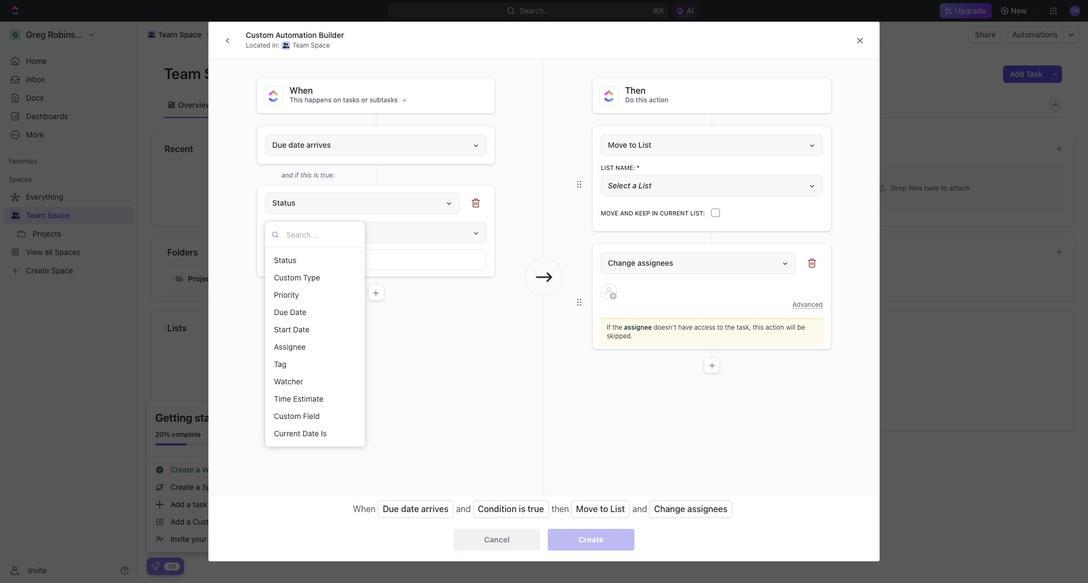 Task type: describe. For each thing, give the bounding box(es) containing it.
list for list name: *
[[601, 164, 614, 171]]

your
[[192, 535, 207, 544]]

table
[[398, 100, 418, 109]]

cancel button
[[454, 529, 541, 551]]

share button
[[969, 26, 1003, 43]]

priority button
[[270, 287, 361, 304]]

field inside custom field button
[[303, 412, 320, 421]]

0 vertical spatial team space
[[158, 30, 202, 39]]

drop
[[892, 183, 908, 192]]

will inside doesn't have access to the task, this action will be skipped.
[[787, 323, 796, 332]]

getting
[[155, 412, 192, 424]]

date for current
[[303, 429, 319, 438]]

a for workspace
[[196, 465, 200, 475]]

do
[[626, 96, 634, 104]]

favorites button
[[4, 155, 42, 168]]

team space link inside tree
[[26, 207, 131, 224]]

a for custom
[[187, 517, 191, 527]]

list link
[[271, 97, 286, 112]]

custom type button
[[270, 269, 361, 287]]

0 vertical spatial when
[[290, 86, 313, 95]]

due for due date arrives
[[383, 505, 399, 514]]

in
[[652, 209, 659, 216]]

2 untitled link from the top
[[471, 177, 756, 194]]

list:
[[691, 209, 705, 216]]

doesn't have access to the task, this action will be skipped.
[[607, 323, 806, 340]]

your
[[240, 207, 253, 215]]

space up board "link"
[[204, 64, 248, 82]]

and left keep
[[621, 209, 634, 216]]

overview
[[178, 100, 212, 109]]

gantt link
[[356, 97, 378, 112]]

⌘k
[[653, 6, 665, 15]]

add a custom field
[[171, 517, 239, 527]]

custom type
[[274, 273, 320, 282]]

folders
[[167, 248, 198, 257]]

table link
[[396, 97, 418, 112]]

add task button
[[1004, 66, 1050, 83]]

a for task
[[187, 500, 191, 509]]

time
[[274, 394, 291, 404]]

space down 'create a workspace'
[[202, 483, 224, 492]]

status button
[[270, 252, 361, 269]]

projects button
[[165, 265, 341, 293]]

the inside doesn't have access to the task, this action will be skipped.
[[726, 323, 735, 332]]

skipped.
[[607, 332, 633, 340]]

overview link
[[176, 97, 212, 112]]

1/5
[[168, 563, 176, 570]]

move and keep in current list:
[[601, 209, 705, 216]]

priority
[[274, 290, 299, 300]]

project 1
[[491, 198, 521, 207]]

*
[[637, 164, 640, 171]]

user group image
[[11, 212, 19, 219]]

automations button
[[1008, 27, 1064, 43]]

this inside then do this action
[[636, 96, 648, 104]]

watcher
[[274, 377, 303, 386]]

have
[[679, 323, 693, 332]]

custom field
[[274, 412, 320, 421]]

add for add a task
[[171, 500, 185, 509]]

0 vertical spatial team
[[158, 30, 177, 39]]

custom for custom type
[[274, 273, 301, 282]]

resources
[[790, 144, 833, 154]]

here
[[925, 183, 940, 192]]

assignee
[[625, 323, 652, 332]]

home
[[26, 56, 47, 66]]

1 the from the left
[[613, 323, 623, 332]]

then do this action
[[626, 86, 669, 104]]

create a space
[[171, 483, 224, 492]]

cancel
[[484, 535, 510, 544]]

to for access
[[718, 323, 724, 332]]

0 vertical spatial will
[[320, 207, 330, 215]]

lists
[[167, 323, 187, 333]]

move to list
[[577, 505, 625, 514]]

current date is
[[274, 429, 327, 438]]

start date
[[274, 325, 310, 334]]

board
[[232, 100, 253, 109]]

spaces
[[9, 176, 32, 184]]

start date button
[[270, 321, 361, 339]]

project
[[491, 198, 516, 207]]

0 horizontal spatial to
[[600, 505, 609, 514]]

doesn't
[[654, 323, 677, 332]]

space right user group icon
[[179, 30, 202, 39]]

task
[[1027, 69, 1043, 79]]

change
[[655, 505, 686, 514]]

then
[[552, 505, 570, 514]]

add task
[[1011, 69, 1043, 79]]

space inside tree
[[47, 211, 70, 220]]

if the assignee
[[607, 323, 652, 332]]

search...
[[520, 6, 551, 15]]

action inside doesn't have access to the task, this action will be skipped.
[[766, 323, 785, 332]]

estimate
[[293, 394, 324, 404]]

close image
[[303, 414, 310, 422]]

due date arrives
[[383, 505, 449, 514]]

condition
[[478, 505, 517, 514]]

workspace
[[202, 465, 241, 475]]

gantt
[[358, 100, 378, 109]]

new
[[1012, 6, 1028, 15]]

task
[[193, 500, 208, 509]]

custom for custom field
[[274, 412, 301, 421]]

show
[[332, 207, 348, 215]]

current
[[274, 429, 301, 438]]

lists button
[[167, 322, 1063, 335]]

time estimate button
[[270, 391, 361, 408]]

0 horizontal spatial field
[[222, 517, 239, 527]]



Task type: vqa. For each thing, say whether or not it's contained in the screenshot.
MIND
no



Task type: locate. For each thing, give the bounding box(es) containing it.
this down then
[[636, 96, 648, 104]]

upgrade link
[[941, 3, 992, 18]]

0 vertical spatial list
[[273, 100, 286, 109]]

add inside add task button
[[1011, 69, 1025, 79]]

date right start on the bottom left of the page
[[293, 325, 310, 334]]

to right here
[[941, 183, 948, 192]]

onboarding checklist button element
[[151, 562, 160, 571]]

1 horizontal spatial action
[[766, 323, 785, 332]]

docs link
[[4, 89, 133, 107]]

attach
[[950, 183, 971, 192]]

add
[[1011, 69, 1025, 79], [171, 500, 185, 509], [171, 517, 185, 527]]

team
[[209, 535, 227, 544]]

1 horizontal spatial docs
[[476, 144, 497, 154]]

due left date
[[383, 505, 399, 514]]

to
[[941, 183, 948, 192], [718, 323, 724, 332], [600, 505, 609, 514]]

if
[[607, 323, 611, 332]]

1 vertical spatial team space link
[[26, 207, 131, 224]]

custom up priority in the left of the page
[[274, 273, 301, 282]]

true
[[528, 505, 544, 514]]

create a workspace
[[171, 465, 241, 475]]

create up create a space
[[171, 465, 194, 475]]

name:
[[616, 164, 636, 171]]

condition is true
[[478, 505, 544, 514]]

due inside button
[[274, 308, 288, 317]]

due up start on the bottom left of the page
[[274, 308, 288, 317]]

add for add a custom field
[[171, 517, 185, 527]]

will left be
[[787, 323, 796, 332]]

2 vertical spatial team
[[26, 211, 45, 220]]

current
[[660, 209, 689, 216]]

docs inside 'link'
[[26, 93, 44, 102]]

2 vertical spatial team space
[[26, 211, 70, 220]]

will left show
[[320, 207, 330, 215]]

0 vertical spatial action
[[650, 96, 669, 104]]

invite
[[171, 535, 189, 544], [28, 566, 47, 575]]

1 vertical spatial team space
[[164, 64, 251, 82]]

due for due date
[[274, 308, 288, 317]]

invite for invite your team
[[171, 535, 189, 544]]

1 horizontal spatial this
[[753, 323, 764, 332]]

1 vertical spatial move
[[577, 505, 598, 514]]

1 untitled link from the top
[[471, 160, 756, 177]]

team space right user group icon
[[158, 30, 202, 39]]

1 vertical spatial will
[[787, 323, 796, 332]]

1 vertical spatial action
[[766, 323, 785, 332]]

1 vertical spatial date
[[293, 325, 310, 334]]

1 horizontal spatial field
[[303, 412, 320, 421]]

this right task,
[[753, 323, 764, 332]]

1 vertical spatial docs
[[476, 144, 497, 154]]

task,
[[737, 323, 752, 332]]

to right access
[[718, 323, 724, 332]]

clickup image right board
[[269, 90, 278, 102]]

your recent opened items will show here.
[[240, 207, 365, 215]]

when left date
[[353, 505, 376, 514]]

dashboards link
[[4, 108, 133, 125]]

1 vertical spatial this
[[753, 323, 764, 332]]

list left name:
[[601, 164, 614, 171]]

status left items
[[272, 198, 296, 207]]

due date button
[[270, 304, 361, 321]]

team space tree
[[4, 189, 133, 280]]

0 horizontal spatial move
[[577, 505, 598, 514]]

untitled link
[[471, 160, 756, 177], [471, 177, 756, 194]]

no lists icon. image
[[592, 337, 635, 380]]

untitled link down list name: *
[[471, 177, 756, 194]]

when up calendar link
[[290, 86, 313, 95]]

team inside tree
[[26, 211, 45, 220]]

the
[[613, 323, 623, 332], [726, 323, 735, 332]]

team space inside tree
[[26, 211, 70, 220]]

home link
[[4, 53, 133, 70]]

this inside doesn't have access to the task, this action will be skipped.
[[753, 323, 764, 332]]

team space up overview
[[164, 64, 251, 82]]

start
[[274, 325, 291, 334]]

and right arrives
[[456, 505, 471, 514]]

2 untitled from the top
[[491, 181, 519, 190]]

1 horizontal spatial will
[[787, 323, 796, 332]]

1 vertical spatial create
[[171, 483, 194, 492]]

date up start date
[[290, 308, 307, 317]]

2 vertical spatial date
[[303, 429, 319, 438]]

access
[[695, 323, 716, 332]]

0 horizontal spatial invite
[[28, 566, 47, 575]]

invite inside sidebar navigation
[[28, 566, 47, 575]]

create up add a task
[[171, 483, 194, 492]]

action inside then do this action
[[650, 96, 669, 104]]

action left be
[[766, 323, 785, 332]]

move right "then"
[[577, 505, 598, 514]]

custom
[[274, 273, 301, 282], [274, 412, 301, 421], [193, 517, 220, 527]]

a for space
[[196, 483, 200, 492]]

move for move to list
[[577, 505, 598, 514]]

team right user group image
[[26, 211, 45, 220]]

1 untitled from the top
[[491, 164, 519, 173]]

1 horizontal spatial clickup image
[[605, 90, 614, 102]]

2 horizontal spatial to
[[941, 183, 948, 192]]

create for create a workspace
[[171, 465, 194, 475]]

the left task,
[[726, 323, 735, 332]]

0 vertical spatial date
[[290, 308, 307, 317]]

action right do
[[650, 96, 669, 104]]

create for create a space
[[171, 483, 194, 492]]

is
[[321, 429, 327, 438]]

1 vertical spatial status
[[274, 256, 297, 265]]

a left task
[[187, 500, 191, 509]]

status inside button
[[274, 256, 297, 265]]

custom field button
[[270, 408, 361, 425]]

1 clickup image from the left
[[269, 90, 278, 102]]

2 vertical spatial to
[[600, 505, 609, 514]]

projects
[[188, 274, 217, 283]]

custom inside "button"
[[274, 273, 301, 282]]

current date is button
[[270, 425, 361, 443]]

0 horizontal spatial action
[[650, 96, 669, 104]]

1 vertical spatial field
[[222, 517, 239, 527]]

0 vertical spatial status
[[272, 198, 296, 207]]

1 horizontal spatial due
[[383, 505, 399, 514]]

and
[[621, 209, 634, 216], [456, 505, 471, 514], [633, 505, 648, 514]]

the right if at right bottom
[[613, 323, 623, 332]]

change assignees
[[655, 505, 728, 514]]

0 vertical spatial team space link
[[145, 28, 204, 41]]

move left keep
[[601, 209, 619, 216]]

0 vertical spatial this
[[636, 96, 648, 104]]

1 vertical spatial untitled
[[491, 181, 519, 190]]

team right user group icon
[[158, 30, 177, 39]]

0 vertical spatial to
[[941, 183, 948, 192]]

0 vertical spatial due
[[274, 308, 288, 317]]

be
[[798, 323, 806, 332]]

no recent items image
[[281, 163, 324, 207]]

1
[[518, 198, 521, 207]]

items
[[302, 207, 318, 215]]

clickup image left do
[[605, 90, 614, 102]]

1 horizontal spatial team space link
[[145, 28, 204, 41]]

space right user group image
[[47, 211, 70, 220]]

opened
[[277, 207, 300, 215]]

0 horizontal spatial this
[[636, 96, 648, 104]]

1 create from the top
[[171, 465, 194, 475]]

and left change
[[633, 505, 648, 514]]

0 horizontal spatial when
[[290, 86, 313, 95]]

new button
[[997, 2, 1034, 20]]

list right board
[[273, 100, 286, 109]]

automations
[[1013, 30, 1059, 39]]

1 vertical spatial list
[[601, 164, 614, 171]]

team space right user group image
[[26, 211, 70, 220]]

date for due
[[290, 308, 307, 317]]

calendar link
[[304, 97, 338, 112]]

arrives
[[421, 505, 449, 514]]

time estimate
[[274, 394, 324, 404]]

0 horizontal spatial the
[[613, 323, 623, 332]]

0 vertical spatial field
[[303, 412, 320, 421]]

drop files here to attach
[[892, 183, 971, 192]]

team up overview link
[[164, 64, 201, 82]]

custom inside button
[[274, 412, 301, 421]]

status button
[[265, 192, 460, 214]]

1 horizontal spatial when
[[353, 505, 376, 514]]

a down add a task
[[187, 517, 191, 527]]

1 vertical spatial custom
[[274, 412, 301, 421]]

clickup image
[[269, 90, 278, 102], [605, 90, 614, 102]]

2 create from the top
[[171, 483, 194, 492]]

watcher button
[[270, 373, 361, 391]]

tag
[[274, 360, 287, 369]]

0 horizontal spatial docs
[[26, 93, 44, 102]]

date
[[401, 505, 419, 514]]

invite for invite
[[28, 566, 47, 575]]

date inside button
[[303, 429, 319, 438]]

field up team
[[222, 517, 239, 527]]

is
[[519, 505, 526, 514]]

status up "custom type"
[[274, 256, 297, 265]]

2 vertical spatial add
[[171, 517, 185, 527]]

clickup image for when
[[269, 90, 278, 102]]

2 vertical spatial list
[[611, 505, 625, 514]]

1 vertical spatial to
[[718, 323, 724, 332]]

to right "then"
[[600, 505, 609, 514]]

team
[[158, 30, 177, 39], [164, 64, 201, 82], [26, 211, 45, 220]]

1 horizontal spatial the
[[726, 323, 735, 332]]

0 horizontal spatial team space link
[[26, 207, 131, 224]]

add a task
[[171, 500, 208, 509]]

started
[[195, 412, 231, 424]]

1 vertical spatial when
[[353, 505, 376, 514]]

0 horizontal spatial will
[[320, 207, 330, 215]]

type
[[303, 273, 320, 282]]

0 vertical spatial docs
[[26, 93, 44, 102]]

to for here
[[941, 183, 948, 192]]

1 vertical spatial add
[[171, 500, 185, 509]]

0 vertical spatial untitled
[[491, 164, 519, 173]]

list left change
[[611, 505, 625, 514]]

20%
[[155, 431, 170, 439]]

inbox
[[26, 75, 45, 84]]

Search... text field
[[287, 226, 360, 243]]

onboarding checklist button image
[[151, 562, 160, 571]]

assignee button
[[270, 339, 361, 356]]

status inside dropdown button
[[272, 198, 296, 207]]

resources button
[[789, 142, 1048, 155]]

here.
[[350, 207, 365, 215]]

2 the from the left
[[726, 323, 735, 332]]

create
[[171, 465, 194, 475], [171, 483, 194, 492]]

to inside doesn't have access to the task, this action will be skipped.
[[718, 323, 724, 332]]

1 vertical spatial team
[[164, 64, 201, 82]]

invite your team
[[171, 535, 227, 544]]

a up create a space
[[196, 465, 200, 475]]

a
[[196, 465, 200, 475], [196, 483, 200, 492], [187, 500, 191, 509], [187, 517, 191, 527]]

20% complete
[[155, 431, 201, 439]]

custom up current
[[274, 412, 301, 421]]

inbox link
[[4, 71, 133, 88]]

a up task
[[196, 483, 200, 492]]

0 vertical spatial invite
[[171, 535, 189, 544]]

user group image
[[148, 32, 155, 37]]

recent
[[165, 144, 193, 154]]

team space
[[158, 30, 202, 39], [164, 64, 251, 82], [26, 211, 70, 220]]

custom down task
[[193, 517, 220, 527]]

0 vertical spatial move
[[601, 209, 619, 216]]

untitled link up project 1 link
[[471, 160, 756, 177]]

untitled for second untitled link from the bottom of the page
[[491, 164, 519, 173]]

0 horizontal spatial due
[[274, 308, 288, 317]]

0 vertical spatial create
[[171, 465, 194, 475]]

board link
[[230, 97, 253, 112]]

date for start
[[293, 325, 310, 334]]

advanced
[[793, 301, 823, 309]]

add for add task
[[1011, 69, 1025, 79]]

due date
[[274, 308, 307, 317]]

0 vertical spatial add
[[1011, 69, 1025, 79]]

date left is
[[303, 429, 319, 438]]

sidebar navigation
[[0, 22, 138, 583]]

2 clickup image from the left
[[605, 90, 614, 102]]

1 horizontal spatial invite
[[171, 535, 189, 544]]

untitled for second untitled link
[[491, 181, 519, 190]]

getting started
[[155, 412, 231, 424]]

2 vertical spatial custom
[[193, 517, 220, 527]]

1 vertical spatial due
[[383, 505, 399, 514]]

upgrade
[[956, 6, 987, 15]]

status
[[272, 198, 296, 207], [274, 256, 297, 265]]

date
[[290, 308, 307, 317], [293, 325, 310, 334], [303, 429, 319, 438]]

0 horizontal spatial clickup image
[[269, 90, 278, 102]]

keep
[[635, 209, 651, 216]]

move for move and keep in current list:
[[601, 209, 619, 216]]

list
[[273, 100, 286, 109], [601, 164, 614, 171], [611, 505, 625, 514]]

0 vertical spatial custom
[[274, 273, 301, 282]]

clickup image for then
[[605, 90, 614, 102]]

1 horizontal spatial move
[[601, 209, 619, 216]]

1 vertical spatial invite
[[28, 566, 47, 575]]

list name: *
[[601, 164, 640, 171]]

favorites
[[9, 157, 37, 165]]

list for list
[[273, 100, 286, 109]]

1 horizontal spatial to
[[718, 323, 724, 332]]

share
[[976, 30, 996, 39]]

field down time estimate button
[[303, 412, 320, 421]]



